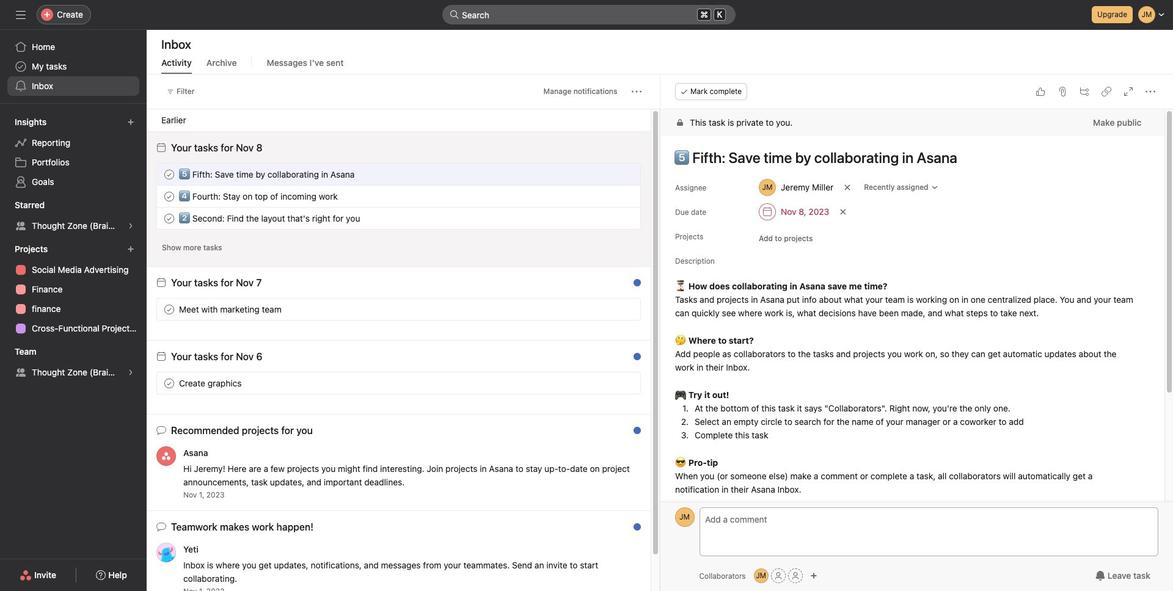 Task type: locate. For each thing, give the bounding box(es) containing it.
see details, thought zone (brainstorm space) image inside teams element
[[127, 369, 134, 377]]

teams element
[[0, 341, 147, 385]]

hide sidebar image
[[16, 10, 26, 20]]

see details, thought zone (brainstorm space) image
[[127, 222, 134, 230], [127, 369, 134, 377]]

your tasks for nov 7, task element
[[171, 278, 262, 289]]

global element
[[0, 30, 147, 103]]

description document
[[662, 279, 1150, 497]]

clear due date image
[[840, 208, 847, 216]]

2 vertical spatial mark complete image
[[162, 376, 177, 391]]

2 see details, thought zone (brainstorm space) image from the top
[[127, 369, 134, 377]]

see details, thought zone (brainstorm space) image inside 'starred' element
[[127, 222, 134, 230]]

1 vertical spatial archive notification image
[[627, 429, 637, 439]]

1 vertical spatial mark complete image
[[162, 211, 177, 226]]

copy task link image
[[1101, 87, 1111, 97]]

2 mark complete checkbox from the top
[[162, 211, 177, 226]]

None field
[[443, 5, 736, 24]]

0 comments image
[[622, 170, 632, 179]]

your tasks for nov 6, task element
[[171, 351, 263, 362]]

archive notification image
[[627, 355, 637, 365], [627, 429, 637, 439], [627, 526, 637, 535]]

mark complete image
[[162, 189, 177, 204], [162, 211, 177, 226], [162, 376, 177, 391]]

5️⃣ fifth: save time by collaborating in asana dialog
[[660, 75, 1174, 592]]

attachments: add a file to this task, 5️⃣ fifth: save time by collaborating in asana image
[[1057, 87, 1067, 97]]

1 mark complete image from the top
[[162, 167, 177, 182]]

mark complete image
[[162, 167, 177, 182], [162, 302, 177, 317]]

2 vertical spatial archive notification image
[[627, 526, 637, 535]]

remove assignee image
[[844, 184, 851, 191]]

0 vertical spatial mark complete image
[[162, 167, 177, 182]]

mark complete image down "your tasks for nov 7, task" "element"
[[162, 302, 177, 317]]

0 vertical spatial mark complete checkbox
[[162, 167, 177, 182]]

2 mark complete image from the top
[[162, 302, 177, 317]]

1 vertical spatial see details, thought zone (brainstorm space) image
[[127, 369, 134, 377]]

new project or portfolio image
[[127, 246, 134, 253]]

main content
[[660, 109, 1164, 592]]

1 mark complete checkbox from the top
[[162, 189, 177, 204]]

1 horizontal spatial add or remove collaborators image
[[810, 573, 818, 580]]

mark complete image down your tasks for nov 8, task element
[[162, 167, 177, 182]]

full screen image
[[1123, 87, 1133, 97]]

add subtask image
[[1079, 87, 1089, 97]]

2 vertical spatial mark complete checkbox
[[162, 302, 177, 317]]

1 archive notification image from the top
[[627, 355, 637, 365]]

1 vertical spatial mark complete checkbox
[[162, 211, 177, 226]]

1 see details, thought zone (brainstorm space) image from the top
[[127, 222, 134, 230]]

3 archive notification image from the top
[[627, 526, 637, 535]]

0 vertical spatial mark complete image
[[162, 189, 177, 204]]

0 vertical spatial archive notification image
[[627, 355, 637, 365]]

starred element
[[0, 194, 147, 238]]

0 vertical spatial see details, thought zone (brainstorm space) image
[[127, 222, 134, 230]]

add or remove collaborators image
[[754, 569, 769, 584], [810, 573, 818, 580]]

0 likes. click to like this task image
[[602, 170, 612, 179]]

Mark complete checkbox
[[162, 167, 177, 182], [162, 211, 177, 226], [162, 302, 177, 317]]

1 vertical spatial mark complete checkbox
[[162, 376, 177, 391]]

0 vertical spatial mark complete checkbox
[[162, 189, 177, 204]]

Search tasks, projects, and more text field
[[443, 5, 736, 24]]

your tasks for nov 8, task element
[[171, 142, 263, 153]]

Mark complete checkbox
[[162, 189, 177, 204], [162, 376, 177, 391]]

1 vertical spatial mark complete image
[[162, 302, 177, 317]]



Task type: vqa. For each thing, say whether or not it's contained in the screenshot.
'Search tasks, projects, and more' Text Field
yes



Task type: describe. For each thing, give the bounding box(es) containing it.
Task Name text field
[[667, 144, 1150, 172]]

see details, thought zone (brainstorm space) image for 'starred' element
[[127, 222, 134, 230]]

new insights image
[[127, 119, 134, 126]]

0 horizontal spatial add or remove collaborators image
[[754, 569, 769, 584]]

2 archive notification image from the top
[[627, 429, 637, 439]]

0 likes. click to like this task image
[[1035, 87, 1045, 97]]

see details, thought zone (brainstorm space) image for teams element
[[127, 369, 134, 377]]

insights element
[[0, 111, 147, 194]]

1 mark complete image from the top
[[162, 189, 177, 204]]

archive notification image
[[627, 281, 637, 291]]

prominent image
[[450, 10, 460, 20]]

main content inside 5️⃣ fifth: save time by collaborating in asana "dialog"
[[660, 109, 1164, 592]]

3 mark complete checkbox from the top
[[162, 302, 177, 317]]

more actions for this task image
[[1145, 87, 1155, 97]]

projects element
[[0, 238, 147, 341]]

2 mark complete image from the top
[[162, 211, 177, 226]]

3 mark complete image from the top
[[162, 376, 177, 391]]

1 mark complete checkbox from the top
[[162, 167, 177, 182]]

more actions image
[[632, 87, 642, 97]]

open user profile image
[[675, 508, 695, 528]]

2 mark complete checkbox from the top
[[162, 376, 177, 391]]



